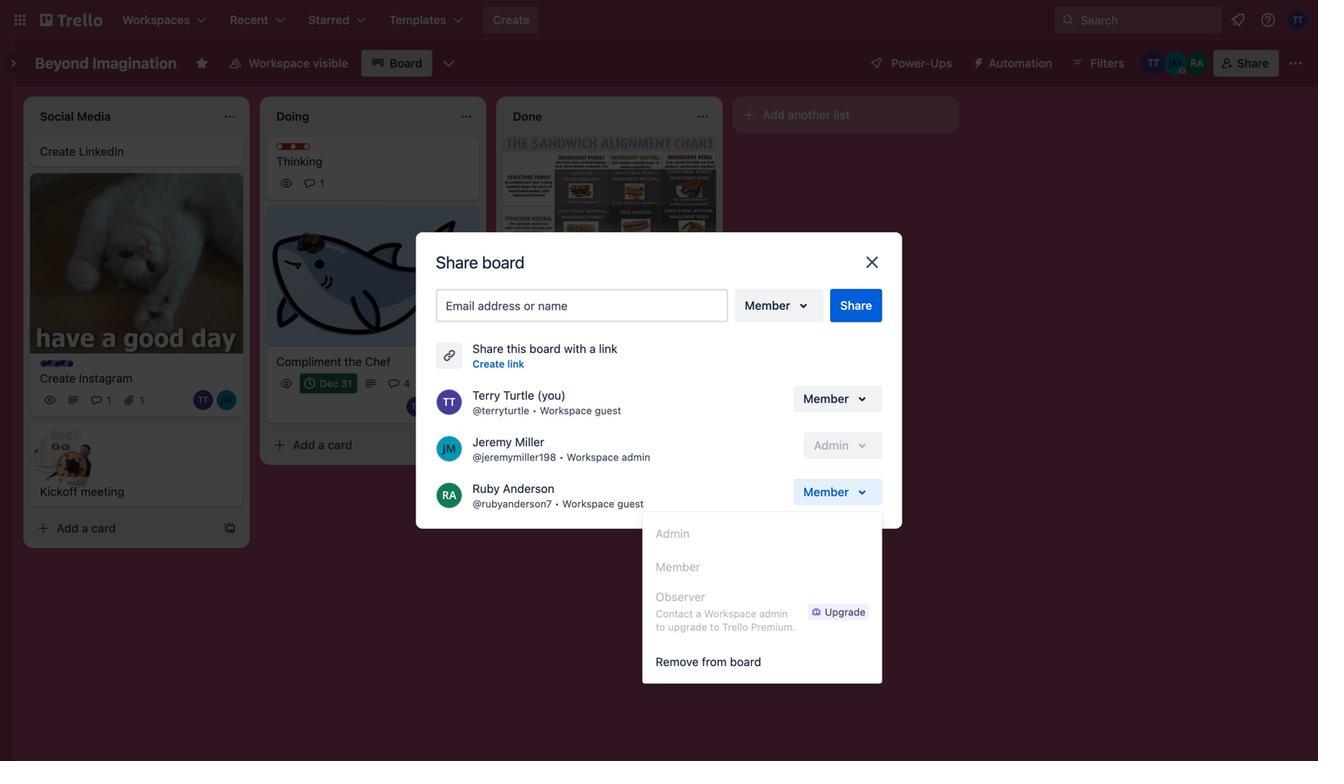 Task type: vqa. For each thing, say whether or not it's contained in the screenshot.
'Upgrade' button
yes



Task type: describe. For each thing, give the bounding box(es) containing it.
with
[[564, 342, 586, 356]]

leftover pie link
[[513, 290, 706, 307]]

jeremy miller (jeremymiller198) image for left terry turtle (terryturtle) image
[[430, 397, 450, 417]]

star or unstar board image
[[195, 57, 209, 70]]

power-ups button
[[858, 50, 962, 77]]

workspace visible
[[248, 56, 348, 70]]

add down kickoff
[[57, 521, 79, 535]]

workspace inside jeremy miller @jeremymiller198 • workspace admin
[[567, 451, 619, 463]]

add another list
[[763, 108, 850, 122]]

jeremy miller (jeremymiller198) image for bottommost terry turtle (terryturtle) icon
[[217, 390, 236, 410]]

share board
[[436, 252, 525, 272]]

(you)
[[538, 388, 566, 402]]

terry turtle (terryturtle) image inside primary element
[[1288, 10, 1308, 30]]

4
[[404, 378, 410, 389]]

leftover
[[513, 292, 557, 305]]

board
[[390, 56, 422, 70]]

color: purple, title: none image
[[40, 360, 73, 367]]

Dec 31 checkbox
[[300, 373, 357, 393]]

1 down create instagram link
[[140, 394, 144, 406]]

the
[[345, 355, 362, 368]]

create instagram
[[40, 372, 133, 385]]

1 vertical spatial link
[[507, 358, 524, 370]]

back to home image
[[40, 7, 102, 33]]

create link button
[[473, 356, 524, 372]]

1 vertical spatial terry turtle (terryturtle) image
[[193, 390, 213, 410]]

color: bold red, title: "thoughts" element
[[276, 143, 339, 156]]

share inside share this board with a link create link
[[473, 342, 504, 356]]

add a card for add a card button associated with create from template… image
[[293, 438, 352, 452]]

member button
[[735, 289, 824, 322]]

compliment
[[276, 355, 341, 368]]

trello
[[722, 621, 748, 633]]

show menu image
[[1287, 55, 1304, 72]]

upgrade
[[825, 606, 866, 618]]

create linkedin
[[40, 144, 124, 158]]

member button
[[642, 550, 882, 584]]

filters
[[1091, 56, 1125, 70]]

upgrade
[[668, 621, 707, 633]]

2 horizontal spatial card
[[564, 328, 589, 342]]

add down dec 31 option
[[293, 438, 315, 452]]

thinking
[[276, 154, 323, 168]]

jeremy miller (jeremymiller198) image for terry turtle (terryturtle) image to the right
[[1164, 52, 1187, 75]]

board for share
[[529, 342, 561, 356]]

close image
[[862, 252, 882, 272]]

1 down instagram
[[107, 394, 111, 406]]

thoughts thinking
[[276, 144, 339, 168]]

sm image
[[966, 50, 989, 73]]

ruby
[[473, 482, 500, 495]]

@rubyanderson7
[[473, 498, 552, 510]]

kickoff
[[40, 485, 78, 499]]

add inside add another list button
[[763, 108, 785, 122]]

share this board with a link create link
[[473, 342, 617, 370]]

group containing admin
[[642, 512, 882, 645]]

leftover pie
[[513, 292, 577, 305]]

a inside share this board with a link create link
[[590, 342, 596, 356]]

this
[[507, 342, 526, 356]]

create from template… image
[[223, 522, 236, 535]]

1 down thoughts thinking
[[320, 177, 324, 189]]

0 vertical spatial share button
[[1214, 50, 1279, 77]]

primary element
[[0, 0, 1318, 40]]

workspace inside terry turtle (you) @terryturtle • workspace guest
[[540, 405, 592, 416]]

add right this
[[530, 328, 552, 342]]

31
[[341, 378, 352, 389]]

admin inside observer contact a workspace admin to upgrade to trello premium.
[[759, 608, 788, 620]]

jeremy
[[473, 435, 512, 449]]

member inside button
[[656, 560, 700, 574]]

guest inside terry turtle (you) @terryturtle • workspace guest
[[595, 405, 621, 416]]

dec 31
[[320, 378, 352, 389]]

Email address or name text field
[[446, 294, 725, 317]]

card for create from template… icon
[[91, 521, 116, 535]]

2 to from the left
[[710, 621, 719, 633]]

linkedin
[[79, 144, 124, 158]]



Task type: locate. For each thing, give the bounding box(es) containing it.
remove from board button
[[642, 645, 882, 679]]

terry turtle (terryturtle) image
[[1142, 52, 1166, 75], [436, 389, 463, 416], [406, 397, 426, 417]]

• for miller
[[559, 451, 564, 463]]

card for create from template… image
[[328, 438, 352, 452]]

board link
[[361, 50, 432, 77]]

open information menu image
[[1260, 12, 1277, 28]]

create for create linkedin
[[40, 144, 76, 158]]

workspace up trello
[[704, 608, 757, 620]]

1 horizontal spatial terry turtle (terryturtle) image
[[436, 389, 463, 416]]

a right with
[[590, 342, 596, 356]]

0 vertical spatial admin
[[622, 451, 650, 463]]

ruby anderson @rubyanderson7 • workspace guest
[[473, 482, 644, 510]]

turtle
[[503, 388, 534, 402]]

1 horizontal spatial link
[[599, 342, 617, 356]]

customize views image
[[441, 55, 457, 72]]

share
[[1237, 56, 1269, 70], [436, 252, 478, 272], [840, 299, 872, 312], [473, 342, 504, 356]]

admin
[[622, 451, 650, 463], [759, 608, 788, 620]]

jeremy miller (jeremymiller198) image
[[1164, 52, 1187, 75], [217, 390, 236, 410], [430, 397, 450, 417], [436, 436, 463, 462]]

ruby anderson (rubyanderson7) image left ruby
[[436, 482, 463, 509]]

admin inside jeremy miller @jeremymiller198 • workspace admin
[[622, 451, 650, 463]]

beyond
[[35, 54, 89, 72]]

@terryturtle
[[473, 405, 529, 416]]

board up leftover
[[482, 252, 525, 272]]

board inside button
[[730, 655, 761, 669]]

terry turtle (you) @terryturtle • workspace guest
[[473, 388, 621, 416]]

share button
[[1214, 50, 1279, 77], [830, 289, 882, 322]]

terry turtle (terryturtle) image right open information menu image
[[1288, 10, 1308, 30]]

beyond imagination
[[35, 54, 177, 72]]

workspace visible button
[[219, 50, 358, 77]]

premium.
[[751, 621, 795, 633]]

• up ruby anderson @rubyanderson7 • workspace guest
[[559, 451, 564, 463]]

terry turtle (terryturtle) image down 4
[[406, 397, 426, 417]]

anderson
[[503, 482, 554, 495]]

workspace inside observer contact a workspace admin to upgrade to trello premium.
[[704, 608, 757, 620]]

2 horizontal spatial add a card
[[530, 328, 589, 342]]

card down the dec 31
[[328, 438, 352, 452]]

add a card button for create from template… icon
[[30, 515, 217, 542]]

2 vertical spatial add a card
[[57, 521, 116, 535]]

add a card button down 31
[[266, 432, 453, 458]]

1 horizontal spatial to
[[710, 621, 719, 633]]

@jeremymiller198
[[473, 451, 556, 463]]

0 horizontal spatial admin
[[622, 451, 650, 463]]

1 vertical spatial member button
[[793, 479, 882, 505]]

link down this
[[507, 358, 524, 370]]

a up upgrade
[[696, 608, 701, 620]]

2 vertical spatial •
[[555, 498, 559, 510]]

to
[[656, 621, 665, 633], [710, 621, 719, 633]]

miller
[[515, 435, 544, 449]]

member
[[745, 299, 790, 312], [803, 392, 849, 406], [803, 485, 849, 499], [656, 560, 700, 574]]

create for create
[[493, 13, 530, 27]]

workspace down jeremy miller @jeremymiller198 • workspace admin
[[562, 498, 615, 510]]

visible
[[313, 56, 348, 70]]

observer contact a workspace admin to upgrade to trello premium.
[[656, 590, 795, 633]]

add another list button
[[733, 97, 959, 133]]

add a card
[[530, 328, 589, 342], [293, 438, 352, 452], [57, 521, 116, 535]]

add a card button for create from template… image
[[266, 432, 453, 458]]

search image
[[1062, 13, 1075, 27]]

admin
[[656, 527, 690, 540]]

2 horizontal spatial terry turtle (terryturtle) image
[[1142, 52, 1166, 75]]

card down meeting
[[91, 521, 116, 535]]

0 horizontal spatial link
[[507, 358, 524, 370]]

thoughts
[[293, 144, 339, 156]]

ups
[[930, 56, 952, 70]]

ruby anderson (rubyanderson7) image
[[453, 397, 473, 417]]

a inside observer contact a workspace admin to upgrade to trello premium.
[[696, 608, 701, 620]]

imagination
[[92, 54, 177, 72]]

1 horizontal spatial add a card
[[293, 438, 352, 452]]

1 vertical spatial add a card
[[293, 438, 352, 452]]

1 vertical spatial •
[[559, 451, 564, 463]]

2 horizontal spatial add a card button
[[503, 322, 689, 349]]

1 horizontal spatial ruby anderson (rubyanderson7) image
[[1186, 52, 1209, 75]]

1 vertical spatial guest
[[617, 498, 644, 510]]

1 vertical spatial add a card button
[[266, 432, 453, 458]]

kickoff meeting
[[40, 485, 124, 499]]

workspace up ruby anderson @rubyanderson7 • workspace guest
[[567, 451, 619, 463]]

1
[[320, 177, 324, 189], [438, 378, 443, 389], [107, 394, 111, 406], [140, 394, 144, 406]]

jeremy miller @jeremymiller198 • workspace admin
[[473, 435, 650, 463]]

pie
[[560, 292, 577, 305]]

ruby anderson (rubyanderson7) image
[[1186, 52, 1209, 75], [436, 482, 463, 509]]

0 vertical spatial add a card
[[530, 328, 589, 342]]

0 notifications image
[[1228, 10, 1248, 30]]

board
[[482, 252, 525, 272], [529, 342, 561, 356], [730, 655, 761, 669]]

a down kickoff meeting
[[82, 521, 88, 535]]

0 vertical spatial link
[[599, 342, 617, 356]]

create button
[[483, 7, 540, 33]]

1 vertical spatial admin
[[759, 608, 788, 620]]

1 horizontal spatial add a card button
[[266, 432, 453, 458]]

• inside jeremy miller @jeremymiller198 • workspace admin
[[559, 451, 564, 463]]

menu
[[642, 512, 882, 684]]

card
[[564, 328, 589, 342], [328, 438, 352, 452], [91, 521, 116, 535]]

meeting
[[81, 485, 124, 499]]

create for create instagram
[[40, 372, 76, 385]]

0 vertical spatial card
[[564, 328, 589, 342]]

dec
[[320, 378, 338, 389]]

a left with
[[555, 328, 561, 342]]

thinking link
[[276, 153, 470, 170]]

•
[[532, 405, 537, 416], [559, 451, 564, 463], [555, 498, 559, 510]]

2 vertical spatial card
[[91, 521, 116, 535]]

• down turtle
[[532, 405, 537, 416]]

create inside "button"
[[493, 13, 530, 27]]

ruby anderson (rubyanderson7) image down 'search' field
[[1186, 52, 1209, 75]]

to left trello
[[710, 621, 719, 633]]

0 vertical spatial add a card button
[[503, 322, 689, 349]]

1 member button from the top
[[793, 386, 882, 412]]

workspace left visible
[[248, 56, 310, 70]]

0 horizontal spatial card
[[91, 521, 116, 535]]

add a card button down email address or name text box
[[503, 322, 689, 349]]

1 vertical spatial ruby anderson (rubyanderson7) image
[[436, 482, 463, 509]]

2 vertical spatial board
[[730, 655, 761, 669]]

guest
[[595, 405, 621, 416], [617, 498, 644, 510]]

0 vertical spatial •
[[532, 405, 537, 416]]

add a card down pie at the left top of page
[[530, 328, 589, 342]]

instagram
[[79, 372, 133, 385]]

group
[[642, 512, 882, 645]]

contact
[[656, 608, 693, 620]]

chef
[[365, 355, 391, 368]]

workspace
[[248, 56, 310, 70], [540, 405, 592, 416], [567, 451, 619, 463], [562, 498, 615, 510], [704, 608, 757, 620]]

0 horizontal spatial terry turtle (terryturtle) image
[[193, 390, 213, 410]]

list
[[834, 108, 850, 122]]

create
[[493, 13, 530, 27], [40, 144, 76, 158], [473, 358, 505, 370], [40, 372, 76, 385]]

add a card button down kickoff meeting link
[[30, 515, 217, 542]]

add a card down dec 31 option
[[293, 438, 352, 452]]

add a card down kickoff meeting
[[57, 521, 116, 535]]

workspace down (you)
[[540, 405, 592, 416]]

remove
[[656, 655, 699, 669]]

automation
[[989, 56, 1052, 70]]

guest inside ruby anderson @rubyanderson7 • workspace guest
[[617, 498, 644, 510]]

0 vertical spatial guest
[[595, 405, 621, 416]]

0 vertical spatial terry turtle (terryturtle) image
[[1288, 10, 1308, 30]]

1 horizontal spatial card
[[328, 438, 352, 452]]

add
[[763, 108, 785, 122], [530, 328, 552, 342], [293, 438, 315, 452], [57, 521, 79, 535]]

a down dec 31 option
[[318, 438, 325, 452]]

create instagram link
[[40, 370, 233, 387]]

0 horizontal spatial ruby anderson (rubyanderson7) image
[[436, 482, 463, 509]]

1 vertical spatial share button
[[830, 289, 882, 322]]

remove from board
[[656, 655, 761, 669]]

2 member button from the top
[[793, 479, 882, 505]]

another
[[788, 108, 831, 122]]

terry turtle (terryturtle) image down 'search' field
[[1142, 52, 1166, 75]]

power-
[[891, 56, 930, 70]]

1 horizontal spatial admin
[[759, 608, 788, 620]]

add left another
[[763, 108, 785, 122]]

link
[[599, 342, 617, 356], [507, 358, 524, 370]]

• for anderson
[[555, 498, 559, 510]]

compliment the chef link
[[276, 353, 470, 370]]

Search field
[[1055, 7, 1222, 33]]

2 horizontal spatial board
[[730, 655, 761, 669]]

create linkedin link
[[40, 143, 233, 160]]

compliment the chef
[[276, 355, 391, 368]]

• inside ruby anderson @rubyanderson7 • workspace guest
[[555, 498, 559, 510]]

card down email address or name text box
[[564, 328, 589, 342]]

0 horizontal spatial to
[[656, 621, 665, 633]]

upgrade button
[[808, 604, 869, 620]]

terry
[[473, 388, 500, 402]]

0 vertical spatial member button
[[793, 386, 882, 412]]

share button down close icon at the right top
[[830, 289, 882, 322]]

1 vertical spatial card
[[328, 438, 352, 452]]

add a card for add a card button to the top
[[530, 328, 589, 342]]

workspace inside button
[[248, 56, 310, 70]]

terry turtle (terryturtle) image down create instagram link
[[193, 390, 213, 410]]

member button for ruby anderson
[[793, 479, 882, 505]]

0 horizontal spatial add a card button
[[30, 515, 217, 542]]

1 right 4
[[438, 378, 443, 389]]

create inside create instagram link
[[40, 372, 76, 385]]

0 horizontal spatial terry turtle (terryturtle) image
[[406, 397, 426, 417]]

power-ups
[[891, 56, 952, 70]]

terry turtle (terryturtle) image
[[1288, 10, 1308, 30], [193, 390, 213, 410]]

Board name text field
[[27, 50, 185, 77]]

menu containing admin
[[642, 512, 882, 684]]

link right with
[[599, 342, 617, 356]]

admin button
[[642, 517, 882, 550]]

2 vertical spatial add a card button
[[30, 515, 217, 542]]

member button for terry turtle (you)
[[793, 386, 882, 412]]

1 to from the left
[[656, 621, 665, 633]]

to down 'contact'
[[656, 621, 665, 633]]

board right this
[[529, 342, 561, 356]]

from
[[702, 655, 727, 669]]

1 vertical spatial board
[[529, 342, 561, 356]]

member inside dropdown button
[[745, 299, 790, 312]]

board inside share this board with a link create link
[[529, 342, 561, 356]]

• inside terry turtle (you) @terryturtle • workspace guest
[[532, 405, 537, 416]]

board for remove
[[730, 655, 761, 669]]

0 vertical spatial board
[[482, 252, 525, 272]]

1 horizontal spatial share button
[[1214, 50, 1279, 77]]

0 vertical spatial ruby anderson (rubyanderson7) image
[[1186, 52, 1209, 75]]

create inside share this board with a link create link
[[473, 358, 505, 370]]

add a card for add a card button associated with create from template… icon
[[57, 521, 116, 535]]

create from template… image
[[460, 438, 473, 452]]

member button
[[793, 386, 882, 412], [793, 479, 882, 505]]

0 horizontal spatial share button
[[830, 289, 882, 322]]

1 horizontal spatial terry turtle (terryturtle) image
[[1288, 10, 1308, 30]]

automation button
[[966, 50, 1062, 77]]

board right from
[[730, 655, 761, 669]]

1 horizontal spatial board
[[529, 342, 561, 356]]

create inside create linkedin link
[[40, 144, 76, 158]]

add a card button
[[503, 322, 689, 349], [266, 432, 453, 458], [30, 515, 217, 542]]

workspace inside ruby anderson @rubyanderson7 • workspace guest
[[562, 498, 615, 510]]

0 horizontal spatial add a card
[[57, 521, 116, 535]]

kickoff meeting link
[[40, 484, 233, 500]]

filters button
[[1066, 50, 1130, 77]]

terry turtle (terryturtle) image left terry
[[436, 389, 463, 416]]

• right the @rubyanderson7
[[555, 498, 559, 510]]

0 horizontal spatial board
[[482, 252, 525, 272]]

share button down '0 notifications' icon
[[1214, 50, 1279, 77]]

a
[[555, 328, 561, 342], [590, 342, 596, 356], [318, 438, 325, 452], [82, 521, 88, 535], [696, 608, 701, 620]]

observer
[[656, 590, 705, 604]]



